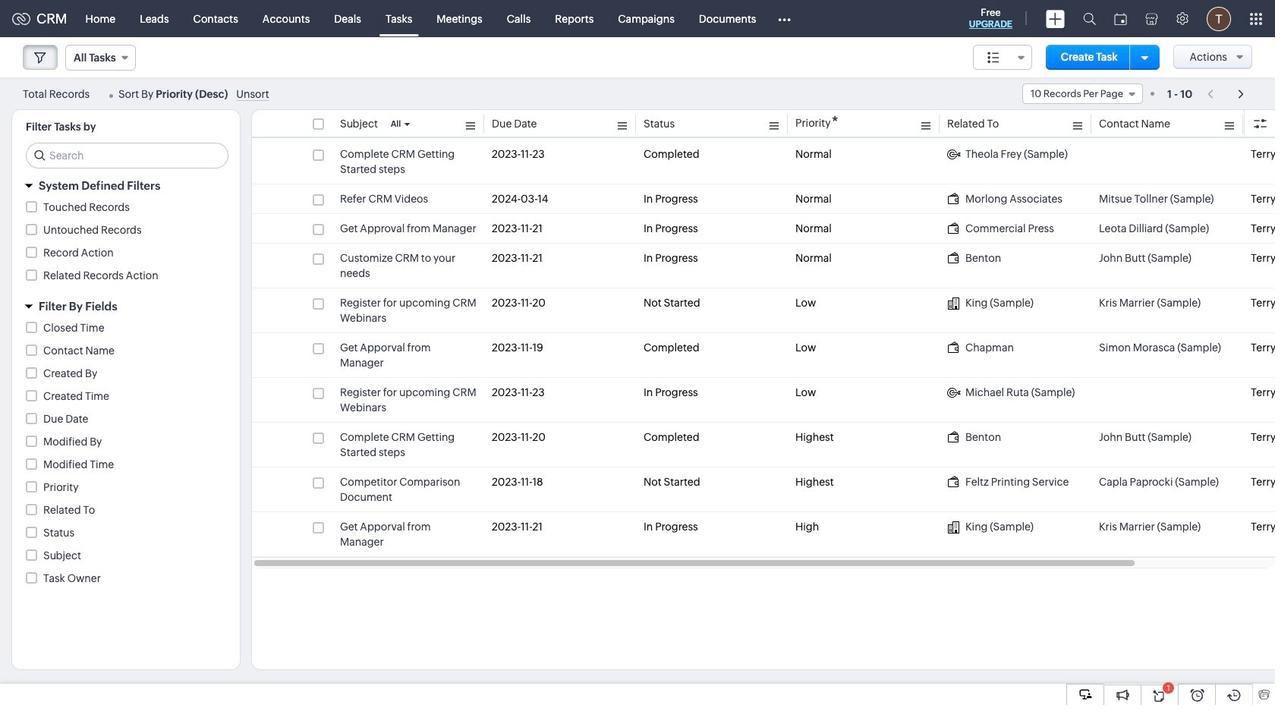 Task type: vqa. For each thing, say whether or not it's contained in the screenshot.
PREVIOUS RECORD icon
no



Task type: describe. For each thing, give the bounding box(es) containing it.
profile image
[[1207, 6, 1231, 31]]

create menu element
[[1037, 0, 1074, 37]]

Search text field
[[27, 143, 228, 168]]

Other Modules field
[[769, 6, 801, 31]]

calendar image
[[1114, 13, 1127, 25]]

search element
[[1074, 0, 1105, 37]]

search image
[[1083, 12, 1096, 25]]

create menu image
[[1046, 9, 1065, 28]]



Task type: locate. For each thing, give the bounding box(es) containing it.
logo image
[[12, 13, 30, 25]]

row group
[[252, 140, 1275, 557]]

none field size
[[973, 45, 1032, 70]]

loading image
[[92, 92, 100, 98]]

None field
[[65, 45, 136, 71], [973, 45, 1032, 70], [1022, 84, 1143, 104], [65, 45, 136, 71], [1022, 84, 1143, 104]]

size image
[[988, 51, 1000, 65]]

profile element
[[1198, 0, 1240, 37]]



